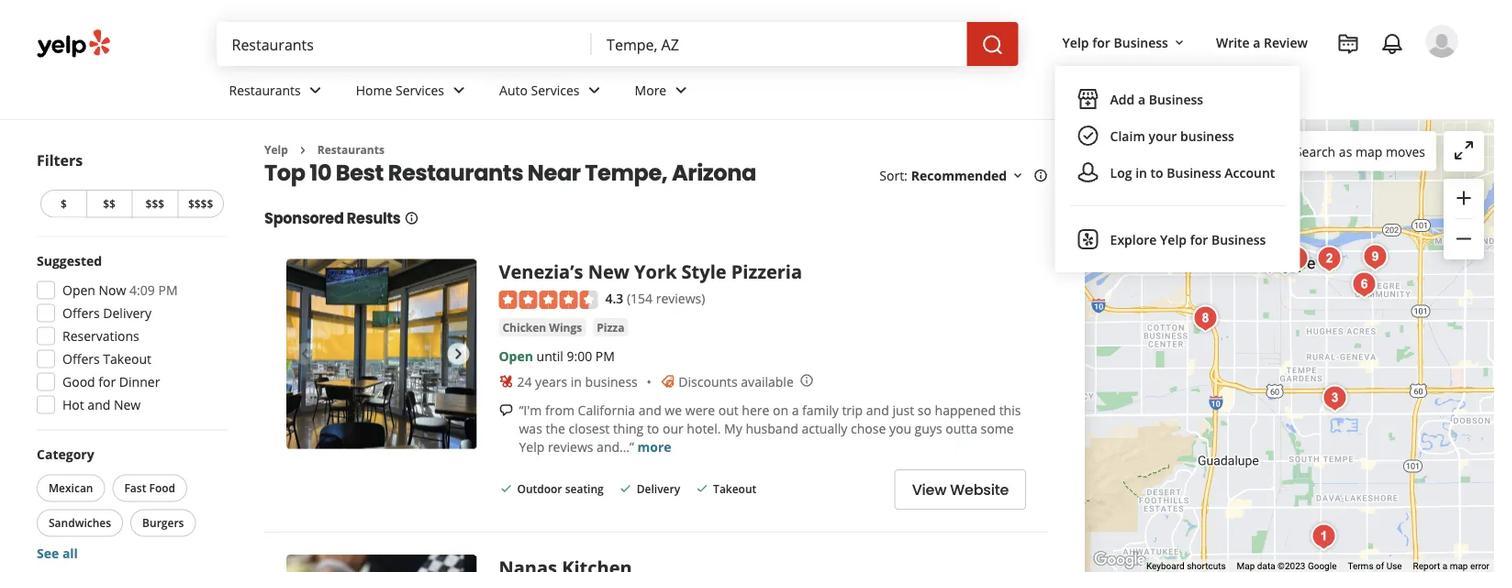 Task type: locate. For each thing, give the bounding box(es) containing it.
so
[[918, 401, 932, 419]]

24 chevron down v2 image for home services
[[448, 79, 470, 101]]

website
[[950, 480, 1009, 501]]

chicken wings
[[503, 320, 582, 335]]

open down 'suggested'
[[62, 282, 95, 299]]

for right explore
[[1190, 231, 1208, 248]]

add
[[1110, 90, 1135, 108]]

perfect pear bistro image
[[1252, 243, 1288, 280]]

and up chose
[[866, 401, 889, 419]]

in right years
[[571, 373, 582, 390]]

16 checkmark v2 image for takeout
[[695, 482, 710, 497]]

restaurants link right "16 chevron right v2" icon
[[317, 142, 385, 157]]

services
[[396, 81, 444, 99], [531, 81, 580, 99]]

16 chevron down v2 image left write
[[1172, 36, 1187, 50]]

slideshow element
[[286, 259, 477, 450]]

services right auto
[[531, 81, 580, 99]]

2 horizontal spatial and
[[866, 401, 889, 419]]

16 info v2 image
[[1034, 169, 1048, 183], [404, 211, 419, 226]]

for inside group
[[99, 374, 116, 391]]

0 horizontal spatial 16 checkmark v2 image
[[618, 482, 633, 497]]

takeout inside group
[[103, 351, 151, 368]]

$$$$
[[188, 196, 213, 212]]

1 24 chevron down v2 image from the left
[[305, 79, 327, 101]]

open until 9:00 pm
[[499, 347, 615, 365]]

map for error
[[1450, 561, 1468, 572]]

offers for offers delivery
[[62, 305, 100, 322]]

search
[[1295, 143, 1336, 160]]

discounts available
[[679, 373, 794, 390]]

0 vertical spatial for
[[1093, 33, 1111, 51]]

yelp inside "i'm from california and we were out here on a family trip and just so happened this was the closest thing to our hotel. my husband actually chose you guys outta some yelp reviews and…"
[[519, 438, 545, 456]]

1 horizontal spatial to
[[1151, 164, 1164, 181]]

next image
[[447, 343, 470, 365]]

offers
[[62, 305, 100, 322], [62, 351, 100, 368]]

2 16 checkmark v2 image from the left
[[695, 482, 710, 497]]

0 horizontal spatial pm
[[158, 282, 178, 299]]

1 horizontal spatial 24 chevron down v2 image
[[583, 79, 605, 101]]

in right log
[[1136, 164, 1147, 181]]

claim your business button
[[1070, 118, 1286, 154]]

for up the 24 add biz v2 image
[[1093, 33, 1111, 51]]

2 24 chevron down v2 image from the left
[[583, 79, 605, 101]]

16 chevron down v2 image for yelp for business
[[1172, 36, 1187, 50]]

open now 4:09 pm
[[62, 282, 178, 299]]

delivery down more link
[[637, 482, 680, 497]]

None field
[[232, 34, 577, 54], [607, 34, 953, 54]]

projects image
[[1338, 33, 1360, 55]]

1 horizontal spatial for
[[1093, 33, 1111, 51]]

use
[[1387, 561, 1402, 572]]

view website link
[[895, 470, 1026, 510]]

24 chevron down v2 image left auto
[[448, 79, 470, 101]]

auto services
[[499, 81, 580, 99]]

my
[[724, 420, 742, 437]]

16 chevron down v2 image right recommended
[[1011, 169, 1026, 183]]

all
[[62, 545, 78, 563]]

1 vertical spatial open
[[499, 347, 533, 365]]

pm inside group
[[158, 282, 178, 299]]

0 vertical spatial 16 chevron down v2 image
[[1172, 36, 1187, 50]]

1 vertical spatial pm
[[596, 347, 615, 365]]

good for dinner
[[62, 374, 160, 391]]

info icon image
[[799, 374, 814, 388], [799, 374, 814, 388]]

0 horizontal spatial to
[[647, 420, 659, 437]]

was
[[519, 420, 542, 437]]

restaurants link up yelp link in the left of the page
[[214, 66, 341, 119]]

0 horizontal spatial open
[[62, 282, 95, 299]]

0 vertical spatial in
[[1136, 164, 1147, 181]]

1 services from the left
[[396, 81, 444, 99]]

a right report at the bottom right
[[1443, 561, 1448, 572]]

delivery inside group
[[103, 305, 152, 322]]

a right add on the top right of the page
[[1138, 90, 1146, 108]]

hot
[[62, 397, 84, 414]]

to right log
[[1151, 164, 1164, 181]]

0 horizontal spatial services
[[396, 81, 444, 99]]

0 horizontal spatial map
[[1356, 143, 1383, 160]]

to up more link
[[647, 420, 659, 437]]

2 offers from the top
[[62, 351, 100, 368]]

yelp up the 24 add biz v2 image
[[1063, 33, 1089, 51]]

24 chevron down v2 image inside more link
[[670, 79, 692, 101]]

map left error
[[1450, 561, 1468, 572]]

0 horizontal spatial takeout
[[103, 351, 151, 368]]

new up 4.3
[[588, 259, 630, 284]]

1 horizontal spatial restaurants
[[317, 142, 385, 157]]

1 horizontal spatial services
[[531, 81, 580, 99]]

0 horizontal spatial 24 chevron down v2 image
[[305, 79, 327, 101]]

16 discount available v2 image
[[660, 375, 675, 389]]

1 horizontal spatial open
[[499, 347, 533, 365]]

delivery
[[103, 305, 152, 322], [637, 482, 680, 497]]

trip
[[842, 401, 863, 419]]

None search field
[[217, 22, 1022, 66]]

you
[[889, 420, 912, 437]]

were
[[686, 401, 715, 419]]

1 vertical spatial new
[[114, 397, 141, 414]]

to
[[1151, 164, 1164, 181], [647, 420, 659, 437]]

for for dinner
[[99, 374, 116, 391]]

a inside "i'm from california and we were out here on a family trip and just so happened this was the closest thing to our hotel. my husband actually chose you guys outta some yelp reviews and…"
[[792, 401, 799, 419]]

auto services link
[[485, 66, 620, 119]]

pm for open until 9:00 pm
[[596, 347, 615, 365]]

0 vertical spatial open
[[62, 282, 95, 299]]

1 vertical spatial in
[[571, 373, 582, 390]]

and left we
[[639, 401, 662, 419]]

yelp right explore
[[1160, 231, 1187, 248]]

mexican
[[49, 481, 93, 496]]

map
[[1356, 143, 1383, 160], [1450, 561, 1468, 572]]

review
[[1264, 33, 1308, 51]]

more link
[[638, 438, 672, 456]]

Near text field
[[607, 34, 953, 54]]

1 vertical spatial to
[[647, 420, 659, 437]]

1 horizontal spatial in
[[1136, 164, 1147, 181]]

1 horizontal spatial business
[[1181, 127, 1235, 145]]

1 vertical spatial offers
[[62, 351, 100, 368]]

a for report
[[1443, 561, 1448, 572]]

16 chevron down v2 image inside yelp for business button
[[1172, 36, 1187, 50]]

notifications image
[[1382, 33, 1404, 55]]

keyboard
[[1146, 561, 1185, 572]]

group
[[1444, 179, 1484, 260], [31, 252, 228, 420], [33, 446, 228, 563]]

24 chevron down v2 image right auto services
[[583, 79, 605, 101]]

16 chevron down v2 image
[[1172, 36, 1187, 50], [1011, 169, 1026, 183]]

takeout
[[103, 351, 151, 368], [713, 482, 757, 497]]

takeout up dinner
[[103, 351, 151, 368]]

restaurants up yelp link in the left of the page
[[229, 81, 301, 99]]

24 chevron down v2 image inside auto services link
[[583, 79, 605, 101]]

offers for offers takeout
[[62, 351, 100, 368]]

venezia's new york style pizzeria
[[499, 259, 802, 284]]

1 16 checkmark v2 image from the left
[[618, 482, 633, 497]]

4.3 (154 reviews)
[[605, 290, 705, 307]]

1 none field from the left
[[232, 34, 577, 54]]

2 none field from the left
[[607, 34, 953, 54]]

group containing category
[[33, 446, 228, 563]]

24 chevron down v2 image
[[448, 79, 470, 101], [583, 79, 605, 101]]

4.3 star rating image
[[499, 291, 598, 309]]

0 vertical spatial business
[[1181, 127, 1235, 145]]

kendall p. image
[[1426, 25, 1459, 58]]

none field near
[[607, 34, 953, 54]]

0 horizontal spatial 16 info v2 image
[[404, 211, 419, 226]]

business up california
[[585, 373, 638, 390]]

1 offers from the top
[[62, 305, 100, 322]]

0 vertical spatial delivery
[[103, 305, 152, 322]]

sponsored
[[264, 208, 344, 229]]

$ button
[[40, 190, 86, 218]]

16 checkmark v2 image
[[499, 482, 514, 497]]

0 horizontal spatial 16 chevron down v2 image
[[1011, 169, 1026, 183]]

none field up home services
[[232, 34, 577, 54]]

1 horizontal spatial map
[[1450, 561, 1468, 572]]

a
[[1253, 33, 1261, 51], [1138, 90, 1146, 108], [792, 401, 799, 419], [1443, 561, 1448, 572]]

map data ©2023 google
[[1237, 561, 1337, 572]]

arizona
[[672, 157, 756, 188]]

open up 24
[[499, 347, 533, 365]]

to inside "i'm from california and we were out here on a family trip and just so happened this was the closest thing to our hotel. my husband actually chose you guys outta some yelp reviews and…"
[[647, 420, 659, 437]]

24 chevron down v2 image left home
[[305, 79, 327, 101]]

24 chevron down v2 image
[[305, 79, 327, 101], [670, 79, 692, 101]]

$$
[[103, 196, 116, 212]]

new down dinner
[[114, 397, 141, 414]]

see all
[[37, 545, 78, 563]]

24 chevron down v2 image inside "home services" link
[[448, 79, 470, 101]]

write a review
[[1216, 33, 1308, 51]]

burgers
[[142, 516, 184, 531]]

1 horizontal spatial 24 chevron down v2 image
[[670, 79, 692, 101]]

offers up good
[[62, 351, 100, 368]]

16 info v2 image right results
[[404, 211, 419, 226]]

error
[[1471, 561, 1490, 572]]

log
[[1110, 164, 1132, 181]]

a for write
[[1253, 33, 1261, 51]]

0 horizontal spatial restaurants
[[229, 81, 301, 99]]

food
[[149, 481, 175, 496]]

the hudson eatery & bar image
[[1346, 267, 1383, 303]]

1 horizontal spatial 16 chevron down v2 image
[[1172, 36, 1187, 50]]

top
[[264, 157, 305, 188]]

available
[[741, 373, 794, 390]]

0 vertical spatial map
[[1356, 143, 1383, 160]]

2 services from the left
[[531, 81, 580, 99]]

search image
[[982, 34, 1004, 56]]

report
[[1413, 561, 1441, 572]]

24 chevron down v2 image inside the restaurants link
[[305, 79, 327, 101]]

a inside button
[[1138, 90, 1146, 108]]

restaurants down "home services" link
[[388, 157, 523, 188]]

new inside group
[[114, 397, 141, 414]]

pm right 4:09
[[158, 282, 178, 299]]

google image
[[1090, 549, 1150, 573]]

outdoor
[[517, 482, 562, 497]]

data
[[1258, 561, 1276, 572]]

16 info v2 image left 24 friends v2 image
[[1034, 169, 1048, 183]]

24 chevron down v2 image right the more
[[670, 79, 692, 101]]

happened
[[935, 401, 996, 419]]

out
[[719, 401, 739, 419]]

1 horizontal spatial 16 checkmark v2 image
[[695, 482, 710, 497]]

terms of use
[[1348, 561, 1402, 572]]

business up add a business
[[1114, 33, 1169, 51]]

2 24 chevron down v2 image from the left
[[670, 79, 692, 101]]

1 horizontal spatial new
[[588, 259, 630, 284]]

open inside group
[[62, 282, 95, 299]]

keyboard shortcuts button
[[1146, 561, 1226, 573]]

24 chevron down v2 image for restaurants
[[305, 79, 327, 101]]

in
[[1136, 164, 1147, 181], [571, 373, 582, 390]]

shortcuts
[[1187, 561, 1226, 572]]

yelp inside explore yelp for business button
[[1160, 231, 1187, 248]]

0 vertical spatial restaurants link
[[214, 66, 341, 119]]

1 vertical spatial map
[[1450, 561, 1468, 572]]

services for home services
[[396, 81, 444, 99]]

open for open until 9:00 pm
[[499, 347, 533, 365]]

for
[[1093, 33, 1111, 51], [1190, 231, 1208, 248], [99, 374, 116, 391]]

1 horizontal spatial none field
[[607, 34, 953, 54]]

google
[[1308, 561, 1337, 572]]

0 horizontal spatial in
[[571, 373, 582, 390]]

1 24 chevron down v2 image from the left
[[448, 79, 470, 101]]

group containing suggested
[[31, 252, 228, 420]]

yelp down was
[[519, 438, 545, 456]]

1 horizontal spatial and
[[639, 401, 662, 419]]

and…"
[[597, 438, 634, 456]]

more
[[635, 81, 667, 99]]

0 vertical spatial 16 info v2 image
[[1034, 169, 1048, 183]]

fast
[[124, 481, 146, 496]]

16 checkmark v2 image for delivery
[[618, 482, 633, 497]]

a right the on
[[792, 401, 799, 419]]

delivery down open now 4:09 pm
[[103, 305, 152, 322]]

1 vertical spatial 16 chevron down v2 image
[[1011, 169, 1026, 183]]

16 speech v2 image
[[499, 404, 514, 418]]

offers up reservations
[[62, 305, 100, 322]]

0 horizontal spatial none field
[[232, 34, 577, 54]]

0 horizontal spatial 24 chevron down v2 image
[[448, 79, 470, 101]]

map right as
[[1356, 143, 1383, 160]]

restaurants right "16 chevron right v2" icon
[[317, 142, 385, 157]]

auto
[[499, 81, 528, 99]]

16 chevron right v2 image
[[295, 143, 310, 158]]

view website
[[912, 480, 1009, 501]]

business
[[1114, 33, 1169, 51], [1149, 90, 1204, 108], [1167, 164, 1222, 181], [1212, 231, 1266, 248]]

alter ego image
[[1278, 241, 1315, 278]]

16 chevron down v2 image inside the "recommended" popup button
[[1011, 169, 1026, 183]]

takeout down my
[[713, 482, 757, 497]]

16 checkmark v2 image right seating
[[618, 482, 633, 497]]

1 horizontal spatial pm
[[596, 347, 615, 365]]

16 checkmark v2 image down hotel.
[[695, 482, 710, 497]]

and right hot
[[88, 397, 110, 414]]

24
[[517, 373, 532, 390]]

0 vertical spatial to
[[1151, 164, 1164, 181]]

none field up business categories element
[[607, 34, 953, 54]]

0 horizontal spatial and
[[88, 397, 110, 414]]

for down offers takeout
[[99, 374, 116, 391]]

top of the rock restaurant image
[[1188, 301, 1224, 337]]

0 horizontal spatial for
[[99, 374, 116, 391]]

offers takeout
[[62, 351, 151, 368]]

yelp left "16 chevron right v2" icon
[[264, 142, 288, 157]]

1 horizontal spatial 16 info v2 image
[[1034, 169, 1048, 183]]

1 horizontal spatial takeout
[[713, 482, 757, 497]]

1 vertical spatial delivery
[[637, 482, 680, 497]]

2 vertical spatial for
[[99, 374, 116, 391]]

0 vertical spatial offers
[[62, 305, 100, 322]]

services right home
[[396, 81, 444, 99]]

hotel.
[[687, 420, 721, 437]]

open for open now 4:09 pm
[[62, 282, 95, 299]]

16 checkmark v2 image
[[618, 482, 633, 497], [695, 482, 710, 497]]

a right write
[[1253, 33, 1261, 51]]

pm right the "9:00"
[[596, 347, 615, 365]]

0 horizontal spatial business
[[585, 373, 638, 390]]

1 vertical spatial 16 info v2 image
[[404, 211, 419, 226]]

yelp inside yelp for business button
[[1063, 33, 1089, 51]]

24 claim v2 image
[[1077, 125, 1099, 147]]

business up claim your business button
[[1149, 90, 1204, 108]]

0 vertical spatial pm
[[158, 282, 178, 299]]

discounts
[[679, 373, 738, 390]]

0 horizontal spatial new
[[114, 397, 141, 414]]

add a business
[[1110, 90, 1204, 108]]

business inside 'button'
[[1167, 164, 1222, 181]]

0 horizontal spatial delivery
[[103, 305, 152, 322]]

0 vertical spatial takeout
[[103, 351, 151, 368]]

2 horizontal spatial for
[[1190, 231, 1208, 248]]

and
[[88, 397, 110, 414], [639, 401, 662, 419], [866, 401, 889, 419]]

actually
[[802, 420, 848, 437]]

business down claim your business button
[[1167, 164, 1222, 181]]

business up log in to business account
[[1181, 127, 1235, 145]]

restaurants link
[[214, 66, 341, 119], [317, 142, 385, 157]]



Task type: vqa. For each thing, say whether or not it's contained in the screenshot.
a in the BUTTON
yes



Task type: describe. For each thing, give the bounding box(es) containing it.
restaurants inside the restaurants link
[[229, 81, 301, 99]]

offers delivery
[[62, 305, 152, 322]]

and inside group
[[88, 397, 110, 414]]

expand map image
[[1453, 139, 1475, 161]]

services for auto services
[[531, 81, 580, 99]]

1 vertical spatial for
[[1190, 231, 1208, 248]]

until
[[537, 347, 563, 365]]

the
[[546, 420, 565, 437]]

map region
[[968, 10, 1495, 573]]

sandwiches
[[49, 516, 111, 531]]

as
[[1339, 143, 1353, 160]]

zoom out image
[[1453, 228, 1475, 250]]

husband
[[746, 420, 798, 437]]

user actions element
[[1048, 23, 1484, 273]]

"i'm
[[519, 401, 542, 419]]

0 vertical spatial new
[[588, 259, 630, 284]]

this
[[999, 401, 1021, 419]]

top 10 best restaurants near tempe, arizona
[[264, 157, 756, 188]]

home services
[[356, 81, 444, 99]]

16 years in business v2 image
[[499, 375, 514, 389]]

california
[[578, 401, 635, 419]]

a for add
[[1138, 90, 1146, 108]]

$$$$ button
[[177, 190, 224, 218]]

log in to business account button
[[1070, 154, 1286, 191]]

2 horizontal spatial restaurants
[[388, 157, 523, 188]]

16 chevron down v2 image for recommended
[[1011, 169, 1026, 183]]

"i'm from california and we were out here on a family trip and just so happened this was the closest thing to our hotel. my husband actually chose you guys outta some yelp reviews and…"
[[519, 401, 1021, 456]]

guys
[[915, 420, 942, 437]]

your
[[1149, 127, 1177, 145]]

outta
[[946, 420, 978, 437]]

$
[[61, 196, 67, 212]]

1 vertical spatial restaurants link
[[317, 142, 385, 157]]

pm for open now 4:09 pm
[[158, 282, 178, 299]]

see all button
[[37, 545, 78, 563]]

previous image
[[294, 343, 316, 365]]

home
[[356, 81, 392, 99]]

chicken
[[503, 320, 546, 335]]

hot and new
[[62, 397, 141, 414]]

sandwiches button
[[37, 510, 123, 537]]

write
[[1216, 33, 1250, 51]]

suggested
[[37, 252, 102, 270]]

thing
[[613, 420, 644, 437]]

good
[[62, 374, 95, 391]]

claim
[[1110, 127, 1145, 145]]

10
[[310, 157, 332, 188]]

sort:
[[880, 167, 908, 184]]

1 horizontal spatial delivery
[[637, 482, 680, 497]]

24 chevron down v2 image for auto services
[[583, 79, 605, 101]]

pizza button
[[593, 318, 628, 337]]

yelp for business
[[1063, 33, 1169, 51]]

mexican button
[[37, 475, 105, 503]]

york
[[634, 259, 677, 284]]

Find text field
[[232, 34, 577, 54]]

to inside 'button'
[[1151, 164, 1164, 181]]

of
[[1376, 561, 1385, 572]]

view
[[912, 480, 947, 501]]

24 add biz v2 image
[[1077, 88, 1099, 110]]

$$ button
[[86, 190, 132, 218]]

terms of use link
[[1348, 561, 1402, 572]]

24 chevron down v2 image for more
[[670, 79, 692, 101]]

chicken wings button
[[499, 318, 586, 337]]

24 yelp for biz v2 image
[[1077, 229, 1099, 251]]

near
[[528, 157, 581, 188]]

sponsored results
[[264, 208, 401, 229]]

fast food button
[[112, 475, 187, 503]]

wings
[[549, 320, 582, 335]]

here
[[742, 401, 770, 419]]

social hall image
[[1357, 239, 1394, 276]]

results
[[347, 208, 401, 229]]

more link
[[620, 66, 707, 119]]

search as map moves
[[1295, 143, 1426, 160]]

seating
[[565, 482, 604, 497]]

the porch image
[[1317, 381, 1354, 417]]

claim your business
[[1110, 127, 1235, 145]]

family
[[802, 401, 839, 419]]

we
[[665, 401, 682, 419]]

first watch image
[[1267, 244, 1304, 280]]

venezia's new york style pizzeria link
[[499, 259, 802, 284]]

moves
[[1386, 143, 1426, 160]]

keyboard shortcuts
[[1146, 561, 1226, 572]]

business left first watch icon
[[1212, 231, 1266, 248]]

9:00
[[567, 347, 592, 365]]

1 vertical spatial takeout
[[713, 482, 757, 497]]

reviews
[[548, 438, 593, 456]]

dinner
[[119, 374, 160, 391]]

write a review link
[[1209, 26, 1315, 59]]

just
[[893, 401, 914, 419]]

ghost ranch: modern southwest cuisine image
[[1306, 519, 1343, 556]]

more
[[638, 438, 672, 456]]

explore yelp for business button
[[1070, 221, 1286, 258]]

(154
[[627, 290, 653, 307]]

4:09
[[130, 282, 155, 299]]

business categories element
[[214, 66, 1459, 119]]

$$$ button
[[132, 190, 177, 218]]

burgers button
[[130, 510, 196, 537]]

culinary dropout image
[[1261, 221, 1298, 257]]

some
[[981, 420, 1014, 437]]

chicken wings link
[[499, 318, 586, 337]]

for for business
[[1093, 33, 1111, 51]]

recommended
[[911, 167, 1007, 184]]

outdoor seating
[[517, 482, 604, 497]]

none field find
[[232, 34, 577, 54]]

chose
[[851, 420, 886, 437]]

zoom in image
[[1453, 187, 1475, 209]]

see
[[37, 545, 59, 563]]

society image
[[1311, 241, 1348, 278]]

log in to business account
[[1110, 164, 1275, 181]]

map for moves
[[1356, 143, 1383, 160]]

now
[[99, 282, 126, 299]]

venezia's
[[499, 259, 583, 284]]

business inside claim your business button
[[1181, 127, 1235, 145]]

in inside 'button'
[[1136, 164, 1147, 181]]

24 friends v2 image
[[1077, 162, 1099, 184]]

1 vertical spatial business
[[585, 373, 638, 390]]

closest
[[569, 420, 610, 437]]

pizza link
[[593, 318, 628, 337]]



